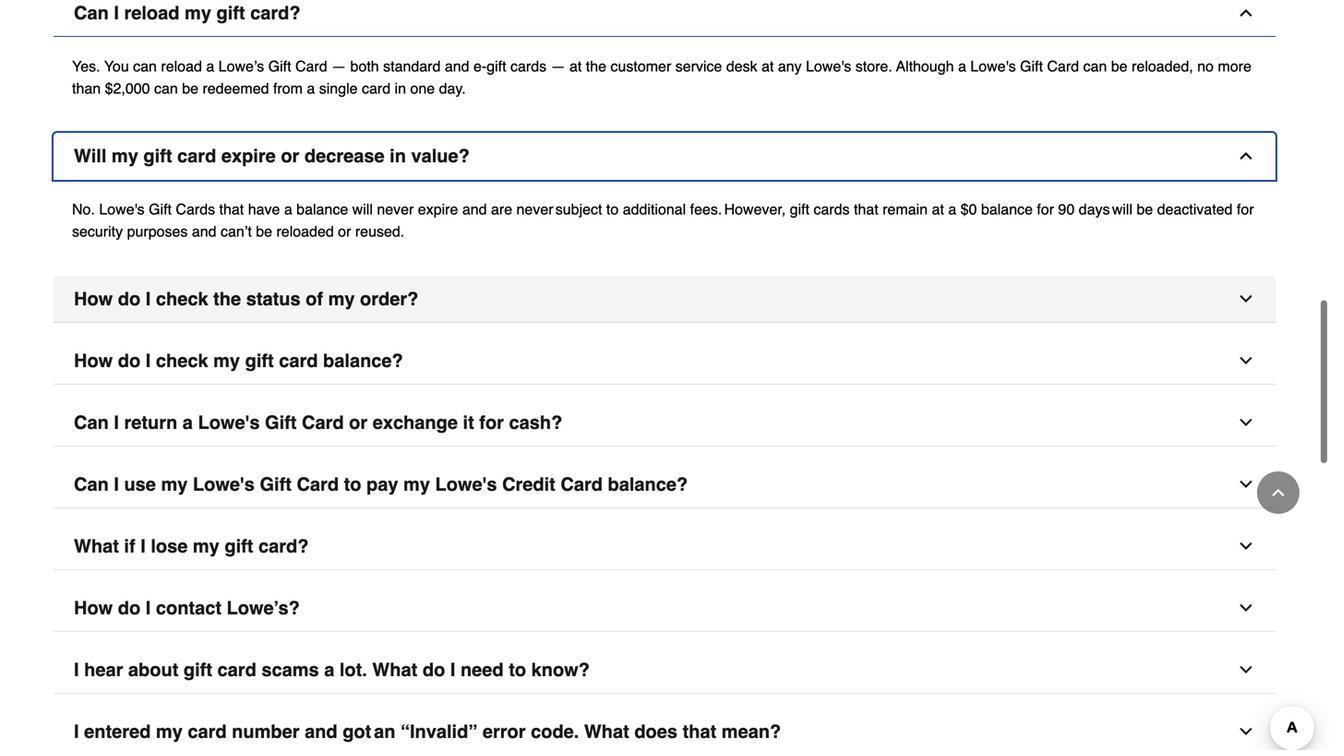 Task type: vqa. For each thing, say whether or not it's contained in the screenshot.
MODEL # B1001 10890 ... associated with 5-
no



Task type: locate. For each thing, give the bounding box(es) containing it.
and up day.
[[445, 58, 470, 75]]

card inside yes. you can reload a lowe's gift card — both standard and e-gift cards — at the customer service desk at any lowe's store. although a lowe's gift card can be reloaded, no more than $2,000 can be redeemed from a single card in one day.
[[362, 80, 391, 97]]

be right days will
[[1137, 201, 1153, 218]]

chevron up image
[[1237, 4, 1256, 22], [1237, 147, 1256, 165], [1270, 484, 1288, 502]]

in left value?
[[390, 145, 406, 166]]

1 vertical spatial what
[[372, 660, 418, 681]]

gift right the will
[[143, 145, 172, 166]]

chevron down image inside can i use my lowe's gift card to pay my lowe's credit card balance? button
[[1237, 475, 1256, 494]]

i inside how do i check the status of my order? button
[[146, 288, 151, 310]]

i down purposes
[[146, 288, 151, 310]]

3 chevron down image from the top
[[1237, 537, 1256, 556]]

day.
[[439, 80, 466, 97]]

the inside button
[[213, 288, 241, 310]]

0 vertical spatial or
[[281, 145, 299, 166]]

my right the pay
[[404, 474, 430, 495]]

that right does
[[683, 721, 717, 743]]

reload
[[124, 2, 180, 23], [161, 58, 202, 75]]

0 vertical spatial check
[[156, 288, 208, 310]]

lowe's up security
[[99, 201, 145, 218]]

that up can't
[[219, 201, 244, 218]]

2 vertical spatial or
[[349, 412, 368, 433]]

have
[[248, 201, 280, 218]]

do inside i hear about gift card scams a lot. what do i need to know? button
[[423, 660, 445, 681]]

reload inside yes. you can reload a lowe's gift card — both standard and e-gift cards — at the customer service desk at any lowe's store. although a lowe's gift card can be reloaded, no more than $2,000 can be redeemed from a single card in one day.
[[161, 58, 202, 75]]

lowe's down 'it'
[[435, 474, 497, 495]]

chevron up image inside will my gift card expire or decrease in value? button
[[1237, 147, 1256, 165]]

what right lot.
[[372, 660, 418, 681]]

1 vertical spatial how
[[74, 350, 113, 371]]

at left $0
[[932, 201, 944, 218]]

my down 'how do i check the status of my order?'
[[213, 350, 240, 371]]

security
[[72, 223, 123, 240]]

3 chevron down image from the top
[[1237, 599, 1256, 618]]

in
[[395, 80, 406, 97], [390, 145, 406, 166]]

or left "reused."
[[338, 223, 351, 240]]

balance up reloaded on the top of page
[[297, 201, 348, 218]]

or
[[281, 145, 299, 166], [338, 223, 351, 240], [349, 412, 368, 433]]

that
[[219, 201, 244, 218], [854, 201, 879, 218], [683, 721, 717, 743]]

2 horizontal spatial to
[[607, 201, 619, 218]]

chevron up image inside scroll to top 'element'
[[1270, 484, 1288, 502]]

how do i check my gift card balance? button
[[54, 338, 1276, 385]]

can
[[133, 58, 157, 75], [1084, 58, 1107, 75], [154, 80, 178, 97]]

in inside yes. you can reload a lowe's gift card — both standard and e-gift cards — at the customer service desk at any lowe's store. although a lowe's gift card can be reloaded, no more than $2,000 can be redeemed from a single card in one day.
[[395, 80, 406, 97]]

and left 'got an'
[[305, 721, 338, 743]]

2 horizontal spatial at
[[932, 201, 944, 218]]

at inside no. lowe's gift cards that have a balance will never expire and are never subject to additional fees. however, gift cards that remain at a $0 balance for 90 days will be deactivated for security purposes and can't be reloaded or reused.
[[932, 201, 944, 218]]

my right the will
[[112, 145, 138, 166]]

0 vertical spatial chevron up image
[[1237, 4, 1256, 22]]

1 check from the top
[[156, 288, 208, 310]]

do inside how do i check the status of my order? button
[[118, 288, 141, 310]]

what left does
[[584, 721, 629, 743]]

the left status
[[213, 288, 241, 310]]

cards left remain
[[814, 201, 850, 218]]

how do i check the status of my order? button
[[54, 276, 1276, 323]]

"invalid"
[[401, 721, 478, 743]]

1 horizontal spatial to
[[509, 660, 526, 681]]

gift inside button
[[225, 536, 253, 557]]

chevron down image inside i entered my card number and got an "invalid" error code. what does that mean? button
[[1237, 723, 1256, 741]]

1 can from the top
[[74, 2, 109, 23]]

chevron down image
[[1237, 290, 1256, 308], [1237, 413, 1256, 432], [1237, 537, 1256, 556], [1237, 661, 1256, 679]]

what inside what if i lose my gift card? button
[[74, 536, 119, 557]]

customer
[[611, 58, 671, 75]]

card?
[[250, 2, 301, 23], [259, 536, 309, 557]]

2 vertical spatial can
[[74, 474, 109, 495]]

card inside will my gift card expire or decrease in value? button
[[177, 145, 216, 166]]

be left redeemed
[[182, 80, 199, 97]]

or left exchange
[[349, 412, 368, 433]]

1 chevron down image from the top
[[1237, 352, 1256, 370]]

single
[[319, 80, 358, 97]]

1 horizontal spatial at
[[762, 58, 774, 75]]

1 vertical spatial chevron up image
[[1237, 147, 1256, 165]]

0 horizontal spatial to
[[344, 474, 361, 495]]

can left "return"
[[74, 412, 109, 433]]

0 vertical spatial expire
[[221, 145, 276, 166]]

i inside what if i lose my gift card? button
[[141, 536, 146, 557]]

for left 90
[[1037, 201, 1054, 218]]

any
[[778, 58, 802, 75]]

i left "return"
[[114, 412, 119, 433]]

the
[[586, 58, 607, 75], [213, 288, 241, 310]]

0 horizontal spatial balance
[[297, 201, 348, 218]]

i left the hear
[[74, 660, 79, 681]]

1 how from the top
[[74, 288, 113, 310]]

card? up lowe's?
[[259, 536, 309, 557]]

can for can i return a lowe's gift card or exchange it for cash?
[[74, 412, 109, 433]]

i entered my card number and got an "invalid" error code. what does that mean? button
[[54, 709, 1276, 751]]

my inside button
[[112, 145, 138, 166]]

1 vertical spatial can
[[74, 412, 109, 433]]

1 vertical spatial expire
[[418, 201, 458, 218]]

i left use
[[114, 474, 119, 495]]

what left if
[[74, 536, 119, 557]]

will
[[74, 145, 107, 166]]

0 horizontal spatial the
[[213, 288, 241, 310]]

about
[[128, 660, 179, 681]]

number
[[232, 721, 300, 743]]

1 horizontal spatial cards
[[814, 201, 850, 218]]

cards inside yes. you can reload a lowe's gift card — both standard and e-gift cards — at the customer service desk at any lowe's store. although a lowe's gift card can be reloaded, no more than $2,000 can be redeemed from a single card in one day.
[[511, 58, 547, 75]]

for inside button
[[479, 412, 504, 433]]

lowe's up what if i lose my gift card?
[[193, 474, 255, 495]]

3 can from the top
[[74, 474, 109, 495]]

0 vertical spatial cards
[[511, 58, 547, 75]]

chevron down image for order?
[[1237, 290, 1256, 308]]

do inside how do i contact lowe's? button
[[118, 598, 141, 619]]

at left any
[[762, 58, 774, 75]]

0 horizontal spatial what
[[74, 536, 119, 557]]

do inside "how do i check my gift card balance?" button
[[118, 350, 141, 371]]

balance
[[297, 201, 348, 218], [981, 201, 1033, 218]]

0 vertical spatial how
[[74, 288, 113, 310]]

check
[[156, 288, 208, 310], [156, 350, 208, 371]]

it
[[463, 412, 474, 433]]

what
[[74, 536, 119, 557], [372, 660, 418, 681], [584, 721, 629, 743]]

chevron down image for balance?
[[1237, 352, 1256, 370]]

0 horizontal spatial balance?
[[323, 350, 403, 371]]

0 vertical spatial in
[[395, 80, 406, 97]]

0 vertical spatial the
[[586, 58, 607, 75]]

0 horizontal spatial —
[[332, 58, 346, 75]]

chevron up image inside "can i reload my gift card?" button
[[1237, 4, 1256, 22]]

card down both
[[362, 80, 391, 97]]

i inside "how do i check my gift card balance?" button
[[146, 350, 151, 371]]

i
[[114, 2, 119, 23], [146, 288, 151, 310], [146, 350, 151, 371], [114, 412, 119, 433], [114, 474, 119, 495], [141, 536, 146, 557], [146, 598, 151, 619], [74, 660, 79, 681], [450, 660, 456, 681], [74, 721, 79, 743]]

cards
[[511, 58, 547, 75], [814, 201, 850, 218]]

2 vertical spatial how
[[74, 598, 113, 619]]

card left scams
[[217, 660, 256, 681]]

do for how do i check the status of my order?
[[118, 288, 141, 310]]

entered
[[84, 721, 151, 743]]

i inside "can i reload my gift card?" button
[[114, 2, 119, 23]]

2 horizontal spatial that
[[854, 201, 879, 218]]

0 vertical spatial to
[[607, 201, 619, 218]]

chevron down image inside i hear about gift card scams a lot. what do i need to know? button
[[1237, 661, 1256, 679]]

additional
[[623, 201, 686, 218]]

gift inside no. lowe's gift cards that have a balance will never expire and are never subject to additional fees. however, gift cards that remain at a $0 balance for 90 days will be deactivated for security purposes and can't be reloaded or reused.
[[790, 201, 810, 218]]

chevron up image for will my gift card expire or decrease in value?
[[1237, 147, 1256, 165]]

lowe's
[[219, 58, 264, 75]]

card? inside button
[[259, 536, 309, 557]]

expire
[[221, 145, 276, 166], [418, 201, 458, 218]]

2 vertical spatial chevron up image
[[1270, 484, 1288, 502]]

how do i contact lowe's? button
[[54, 585, 1276, 632]]

cash?
[[509, 412, 563, 433]]

card up cards
[[177, 145, 216, 166]]

that inside i entered my card number and got an "invalid" error code. what does that mean? button
[[683, 721, 717, 743]]

at for can i reload my gift card?
[[762, 58, 774, 75]]

card down of
[[279, 350, 318, 371]]

scroll to top element
[[1258, 472, 1300, 514]]

expire right never on the top
[[418, 201, 458, 218]]

can i use my lowe's gift card to pay my lowe's credit card balance? button
[[54, 461, 1276, 509]]

know?
[[531, 660, 590, 681]]

a right have
[[284, 201, 292, 218]]

do left need
[[423, 660, 445, 681]]

reloaded
[[276, 223, 334, 240]]

1 vertical spatial check
[[156, 350, 208, 371]]

at
[[570, 58, 582, 75], [762, 58, 774, 75], [932, 201, 944, 218]]

my
[[185, 2, 211, 23], [112, 145, 138, 166], [328, 288, 355, 310], [213, 350, 240, 371], [161, 474, 188, 495], [404, 474, 430, 495], [193, 536, 220, 557], [156, 721, 183, 743]]

2 horizontal spatial for
[[1237, 201, 1254, 218]]

to left the pay
[[344, 474, 361, 495]]

lowe's
[[806, 58, 852, 75], [971, 58, 1016, 75], [99, 201, 145, 218], [198, 412, 260, 433], [193, 474, 255, 495], [435, 474, 497, 495]]

balance?
[[323, 350, 403, 371], [608, 474, 688, 495]]

1 horizontal spatial balance
[[981, 201, 1033, 218]]

a right from
[[307, 80, 315, 97]]

can left reloaded,
[[1084, 58, 1107, 75]]

check up "return"
[[156, 350, 208, 371]]

or inside no. lowe's gift cards that have a balance will never expire and are never subject to additional fees. however, gift cards that remain at a $0 balance for 90 days will be deactivated for security purposes and can't be reloaded or reused.
[[338, 223, 351, 240]]

2 can from the top
[[74, 412, 109, 433]]

chevron down image for what
[[1237, 661, 1256, 679]]

chevron down image inside how do i check the status of my order? button
[[1237, 290, 1256, 308]]

i left contact
[[146, 598, 151, 619]]

expire inside button
[[221, 145, 276, 166]]

0 vertical spatial can
[[74, 2, 109, 23]]

to
[[607, 201, 619, 218], [344, 474, 361, 495], [509, 660, 526, 681]]

gift down 'how do i check the status of my order?'
[[245, 350, 274, 371]]

1 horizontal spatial —
[[551, 58, 566, 75]]

1 horizontal spatial balance?
[[608, 474, 688, 495]]

what if i lose my gift card? button
[[54, 523, 1276, 570]]

1 horizontal spatial what
[[372, 660, 418, 681]]

i left entered
[[74, 721, 79, 743]]

1 vertical spatial or
[[338, 223, 351, 240]]

chevron down image inside "how do i check my gift card balance?" button
[[1237, 352, 1256, 370]]

2 chevron down image from the top
[[1237, 413, 1256, 432]]

chevron down image inside can i return a lowe's gift card or exchange it for cash? button
[[1237, 413, 1256, 432]]

what if i lose my gift card?
[[74, 536, 309, 557]]

lose
[[151, 536, 188, 557]]

my right lose in the left bottom of the page
[[193, 536, 220, 557]]

to right need
[[509, 660, 526, 681]]

4 chevron down image from the top
[[1237, 723, 1256, 741]]

or left decrease
[[281, 145, 299, 166]]

yes.
[[72, 58, 100, 75]]

gift
[[217, 2, 245, 23], [487, 58, 506, 75], [143, 145, 172, 166], [790, 201, 810, 218], [245, 350, 274, 371], [225, 536, 253, 557], [184, 660, 212, 681]]

gift right fees. however,
[[790, 201, 810, 218]]

check down purposes
[[156, 288, 208, 310]]

a
[[206, 58, 214, 75], [958, 58, 967, 75], [307, 80, 315, 97], [284, 201, 292, 218], [949, 201, 957, 218], [183, 412, 193, 433], [324, 660, 335, 681]]

for right deactivated
[[1237, 201, 1254, 218]]

balance? down can i return a lowe's gift card or exchange it for cash? button
[[608, 474, 688, 495]]

can left use
[[74, 474, 109, 495]]

how for how do i check my gift card balance?
[[74, 350, 113, 371]]

that left remain
[[854, 201, 879, 218]]

0 vertical spatial reload
[[124, 2, 180, 23]]

reload down 'can i reload my gift card?'
[[161, 58, 202, 75]]

and
[[445, 58, 470, 75], [462, 201, 487, 218], [192, 223, 217, 240], [305, 721, 338, 743]]

1 vertical spatial card?
[[259, 536, 309, 557]]

or inside button
[[349, 412, 368, 433]]

how
[[74, 288, 113, 310], [74, 350, 113, 371], [74, 598, 113, 619]]

0 vertical spatial balance?
[[323, 350, 403, 371]]

in left one
[[395, 80, 406, 97]]

reload up you
[[124, 2, 180, 23]]

1 horizontal spatial that
[[683, 721, 717, 743]]

1 balance from the left
[[297, 201, 348, 218]]

0 vertical spatial card?
[[250, 2, 301, 23]]

2 check from the top
[[156, 350, 208, 371]]

1 vertical spatial the
[[213, 288, 241, 310]]

1 — from the left
[[332, 58, 346, 75]]

chevron down image
[[1237, 352, 1256, 370], [1237, 475, 1256, 494], [1237, 599, 1256, 618], [1237, 723, 1256, 741]]

lowe's?
[[227, 598, 300, 619]]

0 vertical spatial what
[[74, 536, 119, 557]]

or inside button
[[281, 145, 299, 166]]

card left number
[[188, 721, 227, 743]]

do left contact
[[118, 598, 141, 619]]

i up you
[[114, 2, 119, 23]]

lowe's down how do i check my gift card balance?
[[198, 412, 260, 433]]

expire up have
[[221, 145, 276, 166]]

return
[[124, 412, 177, 433]]

0 horizontal spatial for
[[479, 412, 504, 433]]

can i return a lowe's gift card or exchange it for cash?
[[74, 412, 563, 433]]

2 how from the top
[[74, 350, 113, 371]]

1 vertical spatial cards
[[814, 201, 850, 218]]

no. lowe's gift cards that have a balance will never expire and are never subject to additional fees. however, gift cards that remain at a $0 balance for 90 days will be deactivated for security purposes and can't be reloaded or reused.
[[72, 201, 1254, 240]]

more
[[1218, 58, 1252, 75]]

i right if
[[141, 536, 146, 557]]

how do i check the status of my order?
[[74, 288, 419, 310]]

a right although
[[958, 58, 967, 75]]

chevron up image for can i reload my gift card?
[[1237, 4, 1256, 22]]

1 horizontal spatial expire
[[418, 201, 458, 218]]

2 chevron down image from the top
[[1237, 475, 1256, 494]]

2 vertical spatial what
[[584, 721, 629, 743]]

1 vertical spatial reload
[[161, 58, 202, 75]]

—
[[332, 58, 346, 75], [551, 58, 566, 75]]

1 horizontal spatial the
[[586, 58, 607, 75]]

balance right $0
[[981, 201, 1033, 218]]

for right 'it'
[[479, 412, 504, 433]]

0 horizontal spatial expire
[[221, 145, 276, 166]]

— right e-
[[551, 58, 566, 75]]

0 horizontal spatial cards
[[511, 58, 547, 75]]

at left customer
[[570, 58, 582, 75]]

can up yes.
[[74, 2, 109, 23]]

2 horizontal spatial what
[[584, 721, 629, 743]]

card
[[295, 58, 327, 75], [1047, 58, 1079, 75], [302, 412, 344, 433], [297, 474, 339, 495], [561, 474, 603, 495]]

i up "return"
[[146, 350, 151, 371]]

4 chevron down image from the top
[[1237, 661, 1256, 679]]

do down purposes
[[118, 288, 141, 310]]

1 vertical spatial in
[[390, 145, 406, 166]]

will
[[352, 201, 373, 218]]

to left additional
[[607, 201, 619, 218]]

my inside button
[[193, 536, 220, 557]]

3 how from the top
[[74, 598, 113, 619]]

can
[[74, 2, 109, 23], [74, 412, 109, 433], [74, 474, 109, 495]]

do up "return"
[[118, 350, 141, 371]]

be down have
[[256, 223, 272, 240]]

pay
[[367, 474, 398, 495]]

the left customer
[[586, 58, 607, 75]]

gift up lowe's?
[[225, 536, 253, 557]]

cards right e-
[[511, 58, 547, 75]]

balance? down order?
[[323, 350, 403, 371]]

how for how do i contact lowe's?
[[74, 598, 113, 619]]

1 chevron down image from the top
[[1237, 290, 1256, 308]]

— up 'single'
[[332, 58, 346, 75]]

1 vertical spatial balance?
[[608, 474, 688, 495]]

do
[[118, 288, 141, 310], [118, 350, 141, 371], [118, 598, 141, 619], [423, 660, 445, 681]]

card? up lowe's
[[250, 2, 301, 23]]

what inside i entered my card number and got an "invalid" error code. what does that mean? button
[[584, 721, 629, 743]]

gift right standard
[[487, 58, 506, 75]]



Task type: describe. For each thing, give the bounding box(es) containing it.
never
[[377, 201, 414, 218]]

1 vertical spatial to
[[344, 474, 361, 495]]

expire inside no. lowe's gift cards that have a balance will never expire and are never subject to additional fees. however, gift cards that remain at a $0 balance for 90 days will be deactivated for security purposes and can't be reloaded or reused.
[[418, 201, 458, 218]]

$0
[[961, 201, 977, 218]]

can i return a lowe's gift card or exchange it for cash? button
[[54, 400, 1276, 447]]

of
[[306, 288, 323, 310]]

card inside "how do i check my gift card balance?" button
[[279, 350, 318, 371]]

and inside yes. you can reload a lowe's gift card — both standard and e-gift cards — at the customer service desk at any lowe's store. although a lowe's gift card can be reloaded, no more than $2,000 can be redeemed from a single card in one day.
[[445, 58, 470, 75]]

the inside yes. you can reload a lowe's gift card — both standard and e-gift cards — at the customer service desk at any lowe's store. although a lowe's gift card can be reloaded, no more than $2,000 can be redeemed from a single card in one day.
[[586, 58, 607, 75]]

90
[[1059, 201, 1075, 218]]

i hear about gift card scams a lot. what do i need to know?
[[74, 660, 590, 681]]

hear
[[84, 660, 123, 681]]

reused.
[[355, 223, 405, 240]]

check for the
[[156, 288, 208, 310]]

mean?
[[722, 721, 781, 743]]

yes. you can reload a lowe's gift card — both standard and e-gift cards — at the customer service desk at any lowe's store. although a lowe's gift card can be reloaded, no more than $2,000 can be redeemed from a single card in one day.
[[72, 58, 1252, 97]]

gift up lowe's
[[217, 2, 245, 23]]

standard
[[383, 58, 441, 75]]

code.
[[531, 721, 579, 743]]

$2,000
[[105, 80, 150, 97]]

can up $2,000
[[133, 58, 157, 75]]

error
[[483, 721, 526, 743]]

cards
[[176, 201, 215, 218]]

contact
[[156, 598, 222, 619]]

gift inside no. lowe's gift cards that have a balance will never expire and are never subject to additional fees. however, gift cards that remain at a $0 balance for 90 days will be deactivated for security purposes and can't be reloaded or reused.
[[149, 201, 172, 218]]

2 — from the left
[[551, 58, 566, 75]]

card inside i entered my card number and got an "invalid" error code. what does that mean? button
[[188, 721, 227, 743]]

in inside will my gift card expire or decrease in value? button
[[390, 145, 406, 166]]

reload inside button
[[124, 2, 180, 23]]

can i reload my gift card?
[[74, 2, 301, 23]]

can i use my lowe's gift card to pay my lowe's credit card balance?
[[74, 474, 688, 495]]

status
[[246, 288, 301, 310]]

a left $0
[[949, 201, 957, 218]]

lowe's right any
[[806, 58, 852, 75]]

days will
[[1079, 201, 1133, 218]]

what inside i hear about gift card scams a lot. what do i need to know? button
[[372, 660, 418, 681]]

scams
[[262, 660, 319, 681]]

exchange
[[373, 412, 458, 433]]

i inside can i use my lowe's gift card to pay my lowe's credit card balance? button
[[114, 474, 119, 495]]

chevron down image for "invalid"
[[1237, 723, 1256, 741]]

value?
[[411, 145, 470, 166]]

2 balance from the left
[[981, 201, 1033, 218]]

i left need
[[450, 660, 456, 681]]

got an
[[343, 721, 396, 743]]

chevron down image for to
[[1237, 475, 1256, 494]]

card inside i hear about gift card scams a lot. what do i need to know? button
[[217, 660, 256, 681]]

desk
[[726, 58, 758, 75]]

a left lowe's
[[206, 58, 214, 75]]

my right entered
[[156, 721, 183, 743]]

lowe's inside no. lowe's gift cards that have a balance will never expire and are never subject to additional fees. however, gift cards that remain at a $0 balance for 90 days will be deactivated for security purposes and can't be reloaded or reused.
[[99, 201, 145, 218]]

and down cards
[[192, 223, 217, 240]]

redeemed
[[203, 80, 269, 97]]

lot.
[[340, 660, 367, 681]]

at for will my gift card expire or decrease in value?
[[932, 201, 944, 218]]

lowe's right although
[[971, 58, 1016, 75]]

gift inside button
[[143, 145, 172, 166]]

i inside how do i contact lowe's? button
[[146, 598, 151, 619]]

e-
[[474, 58, 487, 75]]

no
[[1198, 58, 1214, 75]]

0 horizontal spatial at
[[570, 58, 582, 75]]

cards inside no. lowe's gift cards that have a balance will never expire and are never subject to additional fees. however, gift cards that remain at a $0 balance for 90 days will be deactivated for security purposes and can't be reloaded or reused.
[[814, 201, 850, 218]]

and inside button
[[305, 721, 338, 743]]

chevron down image inside how do i contact lowe's? button
[[1237, 599, 1256, 618]]

i entered my card number and got an "invalid" error code. what does that mean?
[[74, 721, 781, 743]]

credit
[[502, 474, 556, 495]]

my right of
[[328, 288, 355, 310]]

chevron down image for exchange
[[1237, 413, 1256, 432]]

can't
[[221, 223, 252, 240]]

although
[[896, 58, 954, 75]]

my up redeemed
[[185, 2, 211, 23]]

how do i contact lowe's?
[[74, 598, 300, 619]]

check for my
[[156, 350, 208, 371]]

gift right about
[[184, 660, 212, 681]]

never subject
[[517, 201, 602, 218]]

does
[[635, 721, 678, 743]]

deactivated
[[1158, 201, 1233, 218]]

reloaded,
[[1132, 58, 1194, 75]]

no.
[[72, 201, 95, 218]]

2 vertical spatial to
[[509, 660, 526, 681]]

one
[[410, 80, 435, 97]]

will my gift card expire or decrease in value? button
[[54, 133, 1276, 180]]

and left are
[[462, 201, 487, 218]]

chevron down image inside what if i lose my gift card? button
[[1237, 537, 1256, 556]]

can i reload my gift card? button
[[54, 0, 1276, 37]]

1 horizontal spatial for
[[1037, 201, 1054, 218]]

use
[[124, 474, 156, 495]]

gift inside can i use my lowe's gift card to pay my lowe's credit card balance? button
[[260, 474, 292, 495]]

are
[[491, 201, 512, 218]]

will my gift card expire or decrease in value?
[[74, 145, 470, 166]]

i inside can i return a lowe's gift card or exchange it for cash? button
[[114, 412, 119, 433]]

be left reloaded,
[[1112, 58, 1128, 75]]

remain
[[883, 201, 928, 218]]

0 horizontal spatial that
[[219, 201, 244, 218]]

a left lot.
[[324, 660, 335, 681]]

store.
[[856, 58, 893, 75]]

can for can i use my lowe's gift card to pay my lowe's credit card balance?
[[74, 474, 109, 495]]

service
[[676, 58, 722, 75]]

i hear about gift card scams a lot. what do i need to know? button
[[54, 647, 1276, 694]]

if
[[124, 536, 135, 557]]

i inside i entered my card number and got an "invalid" error code. what does that mean? button
[[74, 721, 79, 743]]

can right $2,000
[[154, 80, 178, 97]]

you
[[104, 58, 129, 75]]

from
[[273, 80, 303, 97]]

both
[[350, 58, 379, 75]]

do for how do i contact lowe's?
[[118, 598, 141, 619]]

than
[[72, 80, 101, 97]]

order?
[[360, 288, 419, 310]]

to inside no. lowe's gift cards that have a balance will never expire and are never subject to additional fees. however, gift cards that remain at a $0 balance for 90 days will be deactivated for security purposes and can't be reloaded or reused.
[[607, 201, 619, 218]]

gift inside yes. you can reload a lowe's gift card — both standard and e-gift cards — at the customer service desk at any lowe's store. although a lowe's gift card can be reloaded, no more than $2,000 can be redeemed from a single card in one day.
[[487, 58, 506, 75]]

card? inside button
[[250, 2, 301, 23]]

a right "return"
[[183, 412, 193, 433]]

decrease
[[305, 145, 385, 166]]

gift inside can i return a lowe's gift card or exchange it for cash? button
[[265, 412, 297, 433]]

how do i check my gift card balance?
[[74, 350, 403, 371]]

do for how do i check my gift card balance?
[[118, 350, 141, 371]]

fees. however,
[[690, 201, 786, 218]]

my right use
[[161, 474, 188, 495]]

how for how do i check the status of my order?
[[74, 288, 113, 310]]

need
[[461, 660, 504, 681]]

can for can i reload my gift card?
[[74, 2, 109, 23]]

purposes
[[127, 223, 188, 240]]



